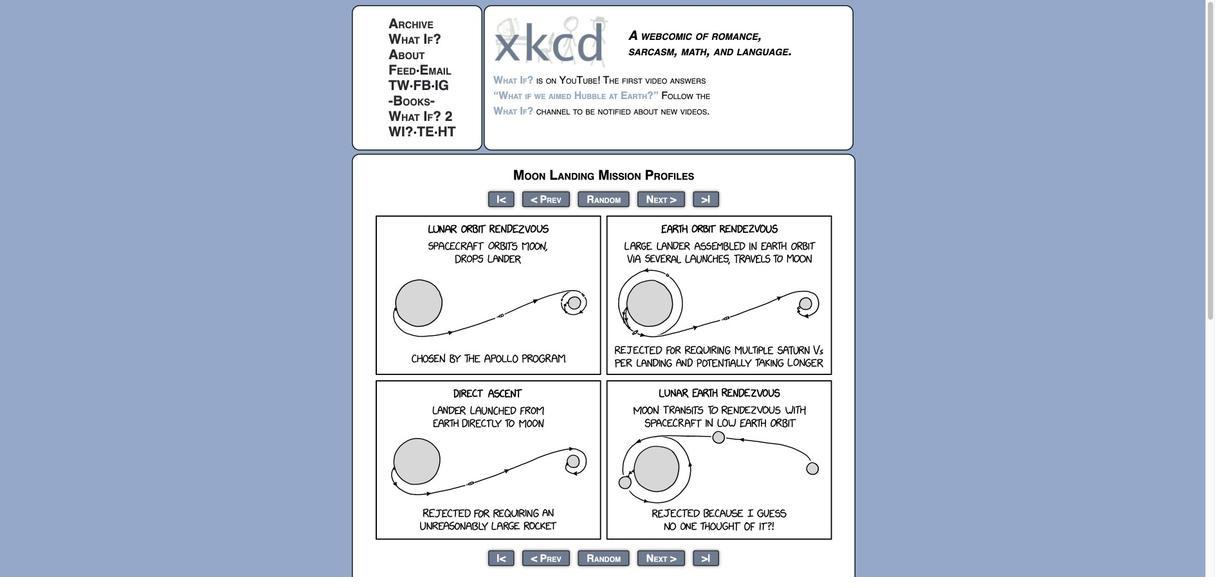 Task type: locate. For each thing, give the bounding box(es) containing it.
xkcd.com logo image
[[494, 15, 613, 68]]



Task type: describe. For each thing, give the bounding box(es) containing it.
moon landing mission profiles image
[[376, 216, 832, 540]]



